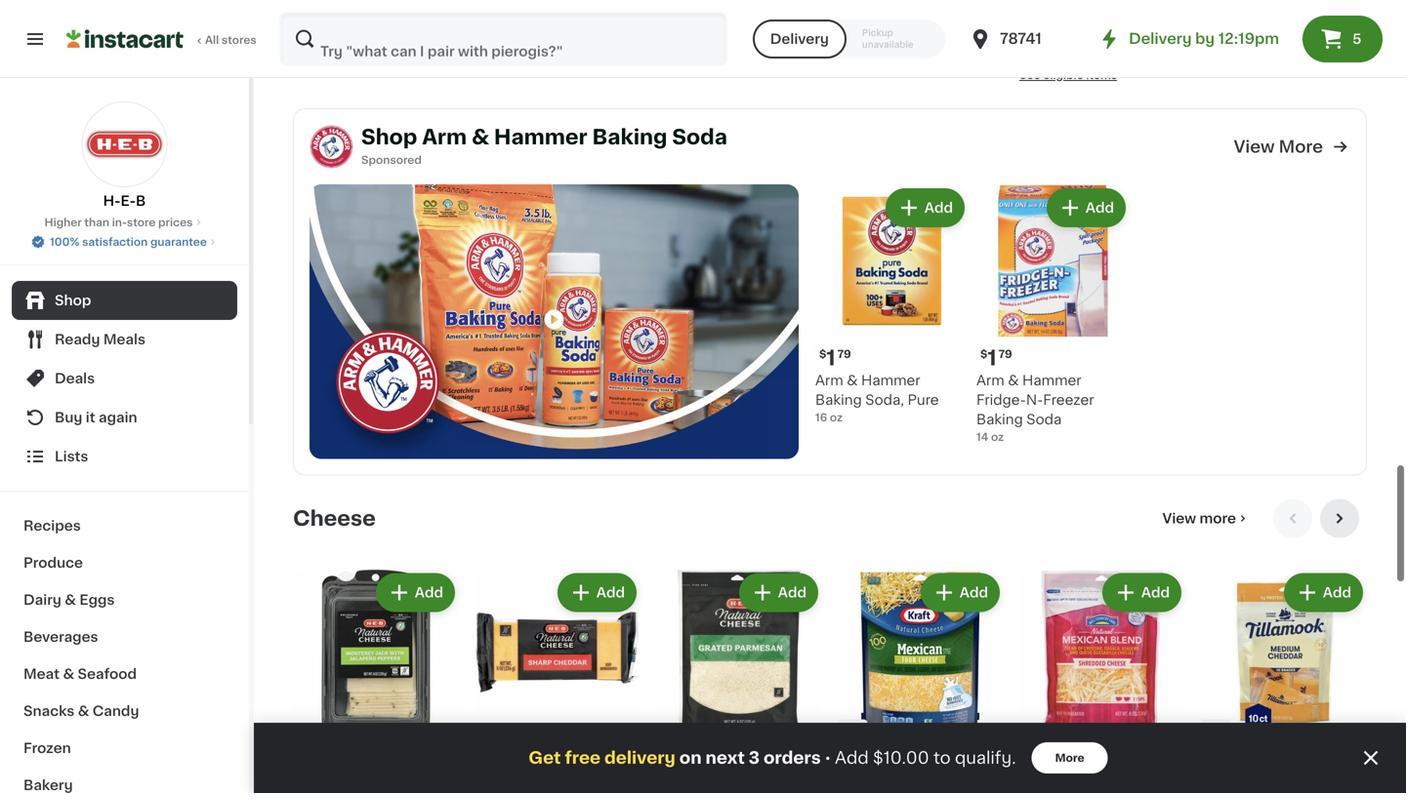 Task type: describe. For each thing, give the bounding box(es) containing it.
oz right 9
[[485, 7, 497, 17]]

soda inside shop arm & hammer baking soda spo nsored
[[672, 127, 727, 147]]

shop arm & hammer baking soda spo nsored
[[361, 127, 727, 166]]

hammer for arm & hammer fridge-n-freezer baking soda
[[1022, 374, 1082, 387]]

deals link
[[12, 359, 237, 398]]

produce
[[23, 557, 83, 570]]

oz inside arm & hammer baking soda, pure 16 oz
[[830, 412, 843, 423]]

$5 for spend $20, save $5 see eligible items
[[389, 29, 403, 39]]

e- for h-e-b grated parmesan cheese
[[673, 772, 688, 786]]

59
[[1046, 747, 1060, 758]]

view more
[[1234, 138, 1323, 155]]

baking inside shop arm & hammer baking soda spo nsored
[[592, 127, 667, 147]]

see for spend $30, save $5 see eligible items
[[1019, 70, 1041, 80]]

x
[[303, 7, 309, 17]]

than
[[84, 217, 109, 228]]

29
[[683, 747, 697, 758]]

items for $30,
[[1086, 70, 1117, 80]]

Search field
[[281, 14, 725, 64]]

delivery by 12:19pm link
[[1098, 27, 1279, 51]]

1 keto from the left
[[840, 725, 866, 735]]

delivery
[[604, 750, 676, 767]]

pure
[[908, 393, 939, 407]]

delivery for delivery by 12:19pm
[[1129, 32, 1192, 46]]

78741
[[1000, 32, 1042, 46]]

cheese inside h-e-b grated parmesan cheese
[[656, 792, 709, 794]]

spend $30, save $5 see eligible items
[[1019, 52, 1130, 80]]

prices
[[158, 217, 193, 228]]

h-e-b
[[103, 194, 146, 208]]

many in stock button
[[1019, 0, 1185, 43]]

satisfaction
[[82, 237, 148, 248]]

9
[[475, 7, 482, 17]]

& for arm & hammer baking soda, pure 16 oz
[[847, 374, 858, 387]]

& for arm & hammer fridge-n-freezer baking soda 14 oz
[[1008, 374, 1019, 387]]

in-
[[112, 217, 127, 228]]

12:19pm
[[1218, 32, 1279, 46]]

e- for h-e-b
[[121, 194, 136, 208]]

stores
[[222, 35, 256, 45]]

snacks
[[23, 705, 75, 719]]

0 horizontal spatial cheese
[[293, 509, 376, 529]]

all
[[205, 35, 219, 45]]

get free delivery on next 3 orders • add $10.00 to qualify.
[[529, 750, 1016, 767]]

fare
[[1104, 772, 1134, 786]]

country
[[1045, 772, 1101, 786]]

9 oz button
[[475, 0, 641, 20]]

meals
[[103, 333, 146, 347]]

spo
[[361, 155, 383, 166]]

$ for arm & hammer baking soda, pure
[[819, 349, 826, 360]]

higher
[[44, 217, 82, 228]]

$10.00
[[873, 750, 929, 767]]

parmesan
[[752, 772, 821, 786]]

8
[[293, 7, 300, 17]]

product group containing 2
[[1019, 570, 1185, 794]]

bakery link
[[12, 768, 237, 794]]

delivery for delivery
[[770, 32, 829, 46]]

more button
[[1032, 743, 1108, 774]]

more
[[1200, 512, 1236, 526]]

h- for h-e-b grated parmesan cheese
[[656, 772, 673, 786]]

shop for shop
[[55, 294, 91, 308]]

snacks & candy link
[[12, 693, 237, 730]]

$ for arm & hammer fridge-n-freezer baking soda
[[980, 349, 988, 360]]

$5 for spend $30, save $5 see eligible items
[[1115, 52, 1130, 63]]

3 inside treatment tracker modal dialog
[[749, 750, 760, 767]]

in
[[1073, 26, 1083, 37]]

5 button
[[1303, 16, 1383, 62]]

freezer
[[1043, 393, 1094, 407]]

3 for $ 3 19
[[849, 746, 862, 767]]

oz inside the arm & hammer fridge-n-freezer baking soda 14 oz
[[991, 432, 1004, 443]]

arm inside shop arm & hammer baking soda spo nsored
[[422, 127, 467, 147]]

higher than in-store prices
[[44, 217, 193, 228]]

keto button
[[1201, 570, 1367, 794]]

$3.29 element
[[475, 744, 641, 769]]

meat & seafood
[[23, 668, 137, 682]]

view more button
[[1155, 500, 1258, 539]]

8 x 1.38 oz
[[293, 7, 350, 17]]

all stores
[[205, 35, 256, 45]]

shop link
[[12, 281, 237, 320]]

sponsored badge image
[[838, 21, 897, 32]]

on
[[679, 750, 702, 767]]

1 for arm & hammer baking soda, pure
[[826, 348, 835, 368]]

view more
[[1163, 512, 1236, 526]]

product group containing 8 x 1.38 oz
[[293, 0, 459, 59]]

79 for arm & hammer baking soda, pure
[[837, 349, 851, 360]]

lists link
[[12, 437, 237, 477]]

100% satisfaction guarantee
[[50, 237, 207, 248]]

8 x 1.38 oz button
[[293, 0, 459, 20]]

eggs
[[79, 594, 115, 607]]

qualify.
[[955, 750, 1016, 767]]

$5.09 element
[[1201, 744, 1367, 769]]

5
[[1353, 32, 1362, 46]]

100%
[[50, 237, 80, 248]]

to
[[933, 750, 951, 767]]

ready
[[55, 333, 100, 347]]

$ 1 79 for arm & hammer fridge-n-freezer baking soda
[[980, 348, 1012, 368]]

store
[[127, 217, 156, 228]]

orders
[[764, 750, 821, 767]]

many
[[1039, 26, 1070, 37]]

save for $30,
[[1087, 52, 1113, 63]]

item carousel region
[[293, 500, 1367, 794]]

produce link
[[12, 545, 237, 582]]

all stores link
[[66, 12, 258, 66]]

arm & hammer fridge-n-freezer baking soda 14 oz
[[976, 374, 1094, 443]]

beverages
[[23, 631, 98, 644]]

view for view more
[[1234, 138, 1275, 155]]

& for meat & seafood
[[63, 668, 74, 682]]

79 for arm & hammer fridge-n-freezer baking soda
[[999, 349, 1012, 360]]

save for $20,
[[360, 29, 386, 39]]

$ 1 79 for arm & hammer baking soda, pure
[[819, 348, 851, 368]]

see for spend $20, save $5 see eligible items
[[293, 46, 314, 57]]

2
[[1031, 746, 1044, 767]]

arm & hammer logo image
[[310, 125, 353, 169]]

1.38
[[312, 7, 334, 17]]

delivery by 12:19pm
[[1129, 32, 1279, 46]]



Task type: locate. For each thing, give the bounding box(es) containing it.
0 horizontal spatial 3
[[667, 746, 681, 767]]

1 vertical spatial $5
[[1115, 52, 1130, 63]]

2 horizontal spatial baking
[[976, 413, 1023, 426]]

shop up nsored
[[361, 127, 417, 147]]

1 horizontal spatial arm
[[815, 374, 843, 387]]

hammer inside shop arm & hammer baking soda spo nsored
[[494, 127, 587, 147]]

3 for $ 3 29
[[667, 746, 681, 767]]

& for snacks & candy
[[78, 705, 89, 719]]

3 left 29
[[667, 746, 681, 767]]

arm inside arm & hammer baking soda, pure 16 oz
[[815, 374, 843, 387]]

9 oz
[[475, 7, 497, 17]]

1 vertical spatial soda
[[1027, 413, 1062, 426]]

1 1 from the left
[[826, 348, 835, 368]]

more
[[1279, 138, 1323, 155], [1055, 753, 1085, 764]]

0 horizontal spatial 1
[[826, 348, 835, 368]]

delivery left sponsored badge image
[[770, 32, 829, 46]]

arm for arm & hammer fridge-n-freezer baking soda
[[976, 374, 1004, 387]]

oz inside product 'group'
[[337, 7, 350, 17]]

eligible down the '$20,'
[[317, 46, 357, 57]]

0 vertical spatial more
[[1279, 138, 1323, 155]]

free
[[565, 750, 601, 767]]

1 horizontal spatial baking
[[815, 393, 862, 407]]

1 horizontal spatial more
[[1279, 138, 1323, 155]]

$5 down '8 x 1.38 oz' button
[[389, 29, 403, 39]]

0 horizontal spatial baking
[[592, 127, 667, 147]]

0 horizontal spatial more
[[1055, 753, 1085, 764]]

79 up arm & hammer baking soda, pure 16 oz
[[837, 349, 851, 360]]

keto up $5.09 element
[[1203, 725, 1229, 735]]

eligible for $30,
[[1043, 70, 1084, 80]]

78741 button
[[969, 12, 1086, 66]]

0 horizontal spatial hammer
[[494, 127, 587, 147]]

$ for hill country fare shredded mexica
[[1023, 747, 1031, 758]]

items inside spend $20, save $5 see eligible items
[[360, 46, 391, 57]]

0 horizontal spatial 79
[[837, 349, 851, 360]]

1 horizontal spatial b
[[688, 772, 698, 786]]

spend $20, save $5 see eligible items
[[293, 29, 403, 57]]

$ inside $ 3 29
[[660, 747, 667, 758]]

h- inside h-e-b link
[[103, 194, 121, 208]]

get
[[529, 750, 561, 767]]

0 horizontal spatial b
[[136, 194, 146, 208]]

beverages link
[[12, 619, 237, 656]]

3
[[667, 746, 681, 767], [849, 746, 862, 767], [749, 750, 760, 767]]

$20,
[[333, 29, 358, 39]]

0 horizontal spatial shop
[[55, 294, 91, 308]]

spend
[[295, 29, 331, 39], [1021, 52, 1057, 63]]

dairy & eggs
[[23, 594, 115, 607]]

1 vertical spatial save
[[1087, 52, 1113, 63]]

2 79 from the left
[[999, 349, 1012, 360]]

delivery
[[1129, 32, 1192, 46], [770, 32, 829, 46]]

shop up 'ready'
[[55, 294, 91, 308]]

•
[[825, 751, 831, 766]]

oz right 16
[[830, 412, 843, 423]]

0 horizontal spatial view
[[1163, 512, 1196, 526]]

19
[[864, 747, 877, 758]]

e- up higher than in-store prices link on the left of page
[[121, 194, 136, 208]]

0 vertical spatial items
[[360, 46, 391, 57]]

0 vertical spatial cheese
[[293, 509, 376, 529]]

eligible
[[317, 46, 357, 57], [1043, 70, 1084, 80]]

$ 1 79
[[819, 348, 851, 368], [980, 348, 1012, 368]]

$ 2 59
[[1023, 746, 1060, 767]]

0 horizontal spatial save
[[360, 29, 386, 39]]

$ 1 79 up fridge-
[[980, 348, 1012, 368]]

1 up fridge-
[[988, 348, 997, 368]]

b for h-e-b grated parmesan cheese
[[688, 772, 698, 786]]

add inside treatment tracker modal dialog
[[835, 750, 869, 767]]

$5 inside spend $20, save $5 see eligible items
[[389, 29, 403, 39]]

items down stock
[[1086, 70, 1117, 80]]

1 vertical spatial h-
[[656, 772, 673, 786]]

frozen
[[23, 742, 71, 756]]

1 horizontal spatial view
[[1234, 138, 1275, 155]]

& inside 'link'
[[78, 705, 89, 719]]

1 horizontal spatial delivery
[[1129, 32, 1192, 46]]

h-e-b logo image
[[82, 102, 167, 187]]

$ inside $ 3 19
[[842, 747, 849, 758]]

arm for arm & hammer baking soda, pure
[[815, 374, 843, 387]]

spend down 'x'
[[295, 29, 331, 39]]

h-e-b link
[[82, 102, 167, 211]]

0 horizontal spatial delivery
[[770, 32, 829, 46]]

h- inside h-e-b grated parmesan cheese
[[656, 772, 673, 786]]

1 for arm & hammer fridge-n-freezer baking soda
[[988, 348, 997, 368]]

spend down the "78741"
[[1021, 52, 1057, 63]]

spend for spend $20, save $5
[[295, 29, 331, 39]]

fridge-
[[976, 393, 1026, 407]]

3 left 19
[[849, 746, 862, 767]]

None search field
[[279, 12, 727, 66]]

1 vertical spatial cheese
[[656, 792, 709, 794]]

baking inside arm & hammer baking soda, pure 16 oz
[[815, 393, 862, 407]]

0 horizontal spatial $ 1 79
[[819, 348, 851, 368]]

save inside spend $30, save $5 see eligible items
[[1087, 52, 1113, 63]]

b inside h-e-b grated parmesan cheese
[[688, 772, 698, 786]]

instacart logo image
[[66, 27, 184, 51]]

lists
[[55, 450, 88, 464]]

$5
[[389, 29, 403, 39], [1115, 52, 1130, 63]]

1 horizontal spatial shop
[[361, 127, 417, 147]]

eligible down $30,
[[1043, 70, 1084, 80]]

$ right •
[[842, 747, 849, 758]]

0 vertical spatial shop
[[361, 127, 417, 147]]

1 $ 1 79 from the left
[[819, 348, 851, 368]]

0 vertical spatial spend
[[295, 29, 331, 39]]

0 vertical spatial $5
[[389, 29, 403, 39]]

higher than in-store prices link
[[44, 215, 205, 230]]

h- down $ 3 29
[[656, 772, 673, 786]]

eligible inside spend $30, save $5 see eligible items
[[1043, 70, 1084, 80]]

& for dairy & eggs
[[65, 594, 76, 607]]

1 horizontal spatial keto
[[1203, 725, 1229, 735]]

candy
[[93, 705, 139, 719]]

keto inside button
[[1203, 725, 1229, 735]]

79 up fridge-
[[999, 349, 1012, 360]]

b for h-e-b
[[136, 194, 146, 208]]

b down "on"
[[688, 772, 698, 786]]

hill country fare shredded mexica
[[1019, 772, 1148, 794]]

1 vertical spatial eligible
[[1043, 70, 1084, 80]]

b
[[136, 194, 146, 208], [688, 772, 698, 786]]

1 horizontal spatial see
[[1019, 70, 1041, 80]]

1 horizontal spatial items
[[1086, 70, 1117, 80]]

1 79 from the left
[[837, 349, 851, 360]]

seafood
[[78, 668, 137, 682]]

0 horizontal spatial e-
[[121, 194, 136, 208]]

$ up fridge-
[[980, 349, 988, 360]]

eligible inside spend $20, save $5 see eligible items
[[317, 46, 357, 57]]

arm & hammer baking soda, pure 16 oz
[[815, 374, 939, 423]]

1 horizontal spatial 79
[[999, 349, 1012, 360]]

meat & seafood link
[[12, 656, 237, 693]]

$ inside $ 2 59
[[1023, 747, 1031, 758]]

dairy
[[23, 594, 61, 607]]

h- for h-e-b
[[103, 194, 121, 208]]

items for $20,
[[360, 46, 391, 57]]

oz right 1.38
[[337, 7, 350, 17]]

1 horizontal spatial eligible
[[1043, 70, 1084, 80]]

nsored
[[383, 155, 422, 166]]

1 horizontal spatial $5
[[1115, 52, 1130, 63]]

0 vertical spatial e-
[[121, 194, 136, 208]]

0 vertical spatial h-
[[103, 194, 121, 208]]

0 horizontal spatial items
[[360, 46, 391, 57]]

1 vertical spatial items
[[1086, 70, 1117, 80]]

service type group
[[753, 20, 945, 59]]

0 vertical spatial eligible
[[317, 46, 357, 57]]

1 vertical spatial see
[[1019, 70, 1041, 80]]

ready meals button
[[12, 320, 237, 359]]

1 horizontal spatial 3
[[749, 750, 760, 767]]

view for view more
[[1163, 512, 1196, 526]]

1 vertical spatial view
[[1163, 512, 1196, 526]]

b up store
[[136, 194, 146, 208]]

delivery inside button
[[770, 32, 829, 46]]

0 horizontal spatial $5
[[389, 29, 403, 39]]

0 vertical spatial see
[[293, 46, 314, 57]]

shop
[[361, 127, 417, 147], [55, 294, 91, 308]]

treatment tracker modal dialog
[[254, 724, 1406, 794]]

guarantee
[[150, 237, 207, 248]]

grated
[[701, 772, 749, 786]]

see inside spend $30, save $5 see eligible items
[[1019, 70, 1041, 80]]

2 1 from the left
[[988, 348, 997, 368]]

see down 'x'
[[293, 46, 314, 57]]

baking
[[592, 127, 667, 147], [815, 393, 862, 407], [976, 413, 1023, 426]]

again
[[99, 411, 137, 425]]

0 horizontal spatial soda
[[672, 127, 727, 147]]

& inside shop arm & hammer baking soda spo nsored
[[472, 127, 489, 147]]

see
[[293, 46, 314, 57], [1019, 70, 1041, 80]]

delivery left by
[[1129, 32, 1192, 46]]

items
[[360, 46, 391, 57], [1086, 70, 1117, 80]]

0 vertical spatial b
[[136, 194, 146, 208]]

arm inside the arm & hammer fridge-n-freezer baking soda 14 oz
[[976, 374, 1004, 387]]

& inside arm & hammer baking soda, pure 16 oz
[[847, 374, 858, 387]]

more inside button
[[1055, 753, 1085, 764]]

0 vertical spatial soda
[[672, 127, 727, 147]]

hammer for arm & hammer baking soda, pure
[[861, 374, 920, 387]]

0 horizontal spatial h-
[[103, 194, 121, 208]]

2 keto from the left
[[1203, 725, 1229, 735]]

1 horizontal spatial cheese
[[656, 792, 709, 794]]

2 vertical spatial baking
[[976, 413, 1023, 426]]

eligible for $20,
[[317, 46, 357, 57]]

1 vertical spatial shop
[[55, 294, 91, 308]]

1 up 16
[[826, 348, 835, 368]]

keto
[[840, 725, 866, 735], [1203, 725, 1229, 735]]

baking inside the arm & hammer fridge-n-freezer baking soda 14 oz
[[976, 413, 1023, 426]]

0 horizontal spatial keto
[[840, 725, 866, 735]]

add
[[925, 201, 953, 215], [1086, 201, 1114, 215], [415, 586, 443, 600], [596, 586, 625, 600], [778, 586, 807, 600], [960, 586, 988, 600], [1141, 586, 1170, 600], [1323, 586, 1351, 600], [835, 750, 869, 767]]

shredded
[[1019, 792, 1087, 794]]

2 $ 1 79 from the left
[[980, 348, 1012, 368]]

14
[[976, 432, 989, 443]]

add button
[[887, 190, 963, 225], [1049, 190, 1124, 225], [378, 576, 453, 611], [559, 576, 635, 611], [741, 576, 816, 611], [923, 576, 998, 611], [1104, 576, 1180, 611], [1286, 576, 1361, 611]]

$ left 59
[[1023, 747, 1031, 758]]

see down 78741 popup button
[[1019, 70, 1041, 80]]

spend inside spend $20, save $5 see eligible items
[[295, 29, 331, 39]]

product group containing many in stock
[[1019, 0, 1185, 83]]

0 vertical spatial save
[[360, 29, 386, 39]]

$ for h-e-b grated parmesan cheese
[[660, 747, 667, 758]]

1 horizontal spatial e-
[[673, 772, 688, 786]]

1 horizontal spatial soda
[[1027, 413, 1062, 426]]

h- up higher than in-store prices
[[103, 194, 121, 208]]

items inside spend $30, save $5 see eligible items
[[1086, 70, 1117, 80]]

16
[[815, 412, 827, 423]]

hammer inside the arm & hammer fridge-n-freezer baking soda 14 oz
[[1022, 374, 1082, 387]]

product group
[[293, 0, 459, 59], [838, 0, 1004, 37], [1019, 0, 1185, 83], [815, 184, 969, 426], [976, 184, 1130, 445], [293, 570, 459, 794], [475, 570, 641, 794], [656, 570, 822, 794], [838, 570, 1004, 794], [1019, 570, 1185, 794], [1201, 570, 1367, 794]]

deals
[[55, 372, 95, 386]]

meat
[[23, 668, 60, 682]]

2 horizontal spatial 3
[[849, 746, 862, 767]]

save inside spend $20, save $5 see eligible items
[[360, 29, 386, 39]]

$ 3 29
[[660, 746, 697, 767]]

soda inside the arm & hammer fridge-n-freezer baking soda 14 oz
[[1027, 413, 1062, 426]]

items down '8 x 1.38 oz' button
[[360, 46, 391, 57]]

it
[[86, 411, 95, 425]]

0 horizontal spatial spend
[[295, 29, 331, 39]]

hammer inside arm & hammer baking soda, pure 16 oz
[[861, 374, 920, 387]]

1 horizontal spatial hammer
[[861, 374, 920, 387]]

1 vertical spatial baking
[[815, 393, 862, 407]]

delivery button
[[753, 20, 847, 59]]

soda,
[[865, 393, 904, 407]]

shop inside shop arm & hammer baking soda spo nsored
[[361, 127, 417, 147]]

e- down "on"
[[673, 772, 688, 786]]

save down stock
[[1087, 52, 1113, 63]]

$ 1 79 up arm & hammer baking soda, pure 16 oz
[[819, 348, 851, 368]]

save
[[360, 29, 386, 39], [1087, 52, 1113, 63]]

view
[[1234, 138, 1275, 155], [1163, 512, 1196, 526]]

hill
[[1019, 772, 1041, 786]]

ready meals link
[[12, 320, 237, 359]]

3 up h-e-b grated parmesan cheese
[[749, 750, 760, 767]]

1 horizontal spatial $ 1 79
[[980, 348, 1012, 368]]

oz right 14
[[991, 432, 1004, 443]]

e- inside h-e-b grated parmesan cheese
[[673, 772, 688, 786]]

many in stock
[[1039, 26, 1116, 37]]

1 horizontal spatial 1
[[988, 348, 997, 368]]

buy it again link
[[12, 398, 237, 437]]

1 vertical spatial e-
[[673, 772, 688, 786]]

$5 down stock
[[1115, 52, 1130, 63]]

$5 inside spend $30, save $5 see eligible items
[[1115, 52, 1130, 63]]

h-e-b grated parmesan cheese
[[656, 772, 821, 794]]

0 horizontal spatial see
[[293, 46, 314, 57]]

oz
[[337, 7, 350, 17], [485, 7, 497, 17], [830, 412, 843, 423], [991, 432, 1004, 443]]

0 horizontal spatial eligible
[[317, 46, 357, 57]]

view inside popup button
[[1163, 512, 1196, 526]]

1 horizontal spatial h-
[[656, 772, 673, 786]]

1 vertical spatial b
[[688, 772, 698, 786]]

1 vertical spatial more
[[1055, 753, 1085, 764]]

by
[[1195, 32, 1215, 46]]

0 horizontal spatial arm
[[422, 127, 467, 147]]

shop for shop arm & hammer baking soda spo nsored
[[361, 127, 417, 147]]

save down '8 x 1.38 oz' button
[[360, 29, 386, 39]]

0 vertical spatial view
[[1234, 138, 1275, 155]]

0 vertical spatial baking
[[592, 127, 667, 147]]

see inside spend $20, save $5 see eligible items
[[293, 46, 314, 57]]

1 horizontal spatial save
[[1087, 52, 1113, 63]]

1 horizontal spatial spend
[[1021, 52, 1057, 63]]

spend for spend $30, save $5
[[1021, 52, 1057, 63]]

2 horizontal spatial arm
[[976, 374, 1004, 387]]

keto up $ 3 19
[[840, 725, 866, 735]]

1 vertical spatial spend
[[1021, 52, 1057, 63]]

& inside the arm & hammer fridge-n-freezer baking soda 14 oz
[[1008, 374, 1019, 387]]

2 horizontal spatial hammer
[[1022, 374, 1082, 387]]

hammer
[[494, 127, 587, 147], [861, 374, 920, 387], [1022, 374, 1082, 387]]

n-
[[1026, 393, 1043, 407]]

$ up 16
[[819, 349, 826, 360]]

spend inside spend $30, save $5 see eligible items
[[1021, 52, 1057, 63]]

cheese
[[293, 509, 376, 529], [656, 792, 709, 794]]

bakery
[[23, 779, 73, 793]]

shop inside shop link
[[55, 294, 91, 308]]

$ left 29
[[660, 747, 667, 758]]

ready meals
[[55, 333, 146, 347]]

recipes
[[23, 519, 81, 533]]



Task type: vqa. For each thing, say whether or not it's contained in the screenshot.
left H-
yes



